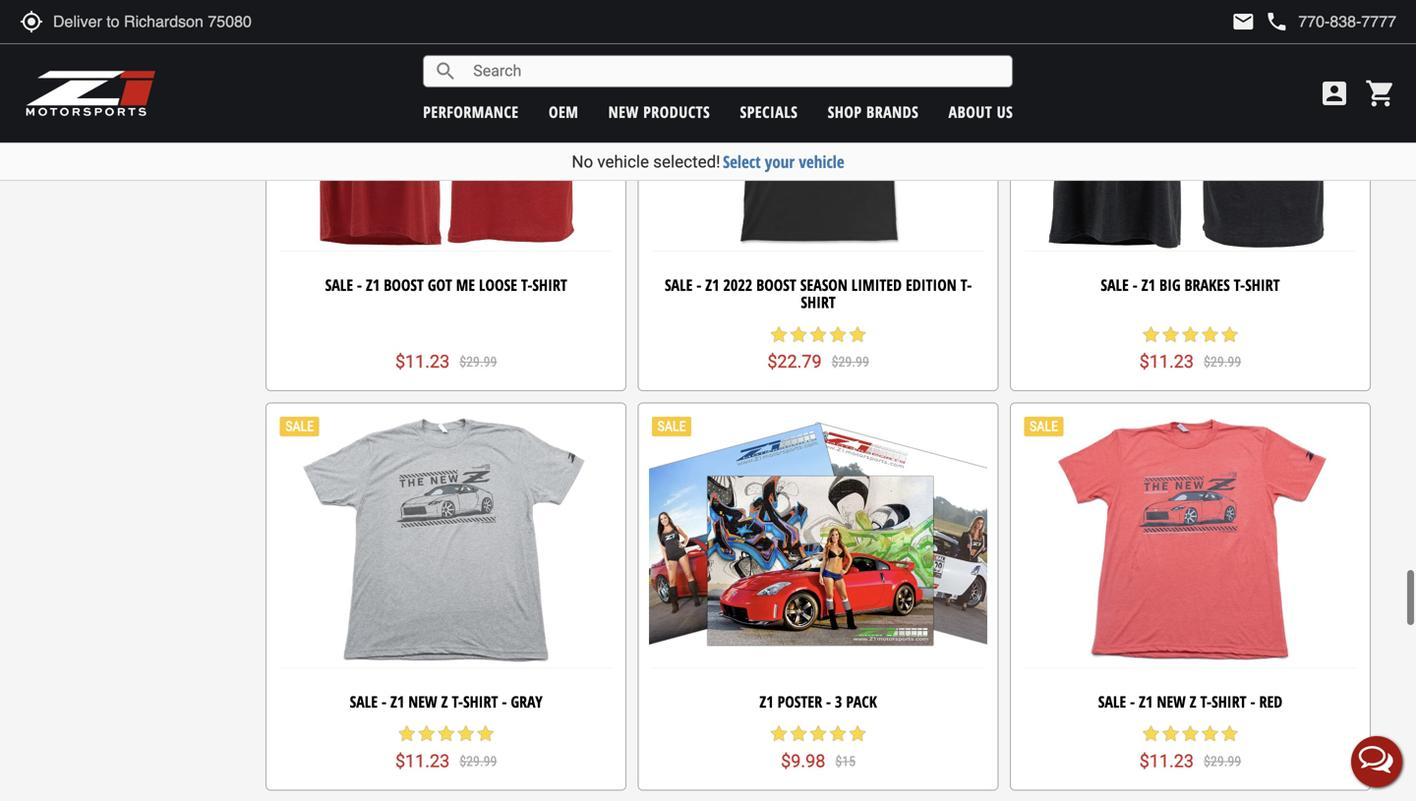 Task type: describe. For each thing, give the bounding box(es) containing it.
performance link
[[423, 101, 519, 122]]

account_box
[[1319, 78, 1350, 109]]

boost inside sale - z1 2022 boost season limited edition t- shirt
[[756, 274, 796, 296]]

sale for sale - z1 new z t-shirt - gray
[[350, 691, 378, 713]]

got
[[428, 274, 452, 296]]

star star star star star $22.79 $29.99
[[767, 325, 869, 372]]

$22.79
[[767, 352, 822, 372]]

shirt for sale - z1 new z t-shirt - gray
[[463, 691, 498, 713]]

$15
[[835, 754, 856, 770]]

$11.23 for sale - z1 new z t-shirt - red
[[1140, 751, 1194, 772]]

1 horizontal spatial vehicle
[[799, 150, 844, 173]]

z1 for sale - z1 boost got me loose t-shirt
[[366, 274, 380, 296]]

account_box link
[[1314, 78, 1355, 109]]

1 boost from the left
[[384, 274, 424, 296]]

- inside sale - z1 2022 boost season limited edition t- shirt
[[697, 274, 702, 296]]

t- inside sale - z1 2022 boost season limited edition t- shirt
[[961, 274, 972, 296]]

selected!
[[653, 152, 720, 172]]

no
[[572, 152, 593, 172]]

sale for sale - z1 boost got me loose t-shirt
[[325, 274, 353, 296]]

shop brands
[[828, 101, 919, 122]]

t- for sale - z1 new z t-shirt - gray
[[452, 691, 463, 713]]

$11.23 for sale - z1 big brakes t-shirt
[[1140, 352, 1194, 372]]

loose
[[479, 274, 517, 296]]

brakes
[[1185, 274, 1230, 296]]

new products
[[608, 101, 710, 122]]

t- for sale - z1 new z t-shirt - red
[[1200, 691, 1212, 713]]

$11.23 down "got"
[[395, 352, 450, 372]]

your
[[765, 150, 795, 173]]

oem
[[549, 101, 579, 122]]

$11.23 for sale - z1 new z t-shirt - gray
[[395, 751, 450, 772]]

3
[[835, 691, 842, 713]]

products
[[643, 101, 710, 122]]

limited
[[851, 274, 902, 296]]

shirt for sale - z1 new z t-shirt - red
[[1212, 691, 1247, 713]]

z1 for sale - z1 new z t-shirt - gray
[[390, 691, 404, 713]]

$29.99 for gray
[[459, 754, 497, 770]]

$29.99 down brakes
[[1204, 354, 1241, 370]]

shop brands link
[[828, 101, 919, 122]]

$29.99 for red
[[1204, 754, 1241, 770]]

new products link
[[608, 101, 710, 122]]

vehicle inside no vehicle selected! select your vehicle
[[597, 152, 649, 172]]

brands
[[866, 101, 919, 122]]

$29.99 inside '$11.23 $29.99'
[[459, 354, 497, 370]]

mail link
[[1232, 10, 1255, 33]]

t- for sale - z1 big brakes t-shirt
[[1234, 274, 1245, 296]]

star star star star star $11.23 $29.99 for sale - z1 new z t-shirt - red
[[1140, 724, 1241, 772]]

specials
[[740, 101, 798, 122]]

star star star star star $9.98 $15
[[769, 724, 868, 772]]

shop
[[828, 101, 862, 122]]

sale - z1 2022 boost season limited edition t- shirt
[[665, 274, 972, 313]]

shopping_cart link
[[1360, 78, 1397, 109]]

z1 for sale - z1 big brakes t-shirt
[[1142, 274, 1156, 296]]

phone link
[[1265, 10, 1397, 33]]

$9.98
[[781, 751, 825, 772]]

search
[[434, 60, 458, 83]]

performance
[[423, 101, 519, 122]]

select your vehicle link
[[723, 150, 844, 173]]

new for sale - z1 new z t-shirt - red
[[1157, 691, 1186, 713]]

pack
[[846, 691, 877, 713]]

z1 for sale - z1 2022 boost season limited edition t- shirt
[[705, 274, 719, 296]]

sale for sale - z1 2022 boost season limited edition t- shirt
[[665, 274, 693, 296]]

big
[[1159, 274, 1181, 296]]

about us
[[949, 101, 1013, 122]]

mail
[[1232, 10, 1255, 33]]

t- right the loose
[[521, 274, 532, 296]]



Task type: vqa. For each thing, say whether or not it's contained in the screenshot.


Task type: locate. For each thing, give the bounding box(es) containing it.
boost
[[384, 274, 424, 296], [756, 274, 796, 296]]

gray
[[511, 691, 543, 713]]

1 horizontal spatial new
[[1157, 691, 1186, 713]]

2 z from the left
[[1190, 691, 1197, 713]]

t- right brakes
[[1234, 274, 1245, 296]]

$29.99 inside star star star star star $22.79 $29.99
[[832, 354, 869, 370]]

sale - z1 new z t-shirt - red
[[1098, 691, 1283, 713]]

1 new from the left
[[408, 691, 437, 713]]

2 boost from the left
[[756, 274, 796, 296]]

2 new from the left
[[1157, 691, 1186, 713]]

us
[[997, 101, 1013, 122]]

$11.23 down sale - z1 new z t-shirt - red
[[1140, 751, 1194, 772]]

t- left the red
[[1200, 691, 1212, 713]]

z left "gray"
[[441, 691, 448, 713]]

z for red
[[1190, 691, 1197, 713]]

shirt right the loose
[[532, 274, 567, 296]]

specials link
[[740, 101, 798, 122]]

shirt for sale - z1 big brakes t-shirt
[[1245, 274, 1280, 296]]

2022
[[723, 274, 752, 296]]

boost right 2022
[[756, 274, 796, 296]]

new for sale - z1 new z t-shirt - gray
[[408, 691, 437, 713]]

season
[[800, 274, 848, 296]]

1 z from the left
[[441, 691, 448, 713]]

star star star star star $11.23 $29.99 down sale - z1 big brakes t-shirt
[[1140, 325, 1241, 372]]

about us link
[[949, 101, 1013, 122]]

vehicle right your
[[799, 150, 844, 173]]

0 horizontal spatial vehicle
[[597, 152, 649, 172]]

shirt
[[532, 274, 567, 296], [1245, 274, 1280, 296], [801, 292, 836, 313], [463, 691, 498, 713], [1212, 691, 1247, 713]]

sale for sale - z1 new z t-shirt - red
[[1098, 691, 1126, 713]]

shirt inside sale - z1 2022 boost season limited edition t- shirt
[[801, 292, 836, 313]]

new
[[408, 691, 437, 713], [1157, 691, 1186, 713]]

$29.99 down me
[[459, 354, 497, 370]]

no vehicle selected! select your vehicle
[[572, 150, 844, 173]]

shirt left the red
[[1212, 691, 1247, 713]]

t- left "gray"
[[452, 691, 463, 713]]

1 horizontal spatial boost
[[756, 274, 796, 296]]

z1 poster - 3 pack
[[760, 691, 877, 713]]

my_location
[[20, 10, 43, 33]]

Search search field
[[458, 56, 1012, 86]]

star star star star star $11.23 $29.99 for sale - z1 new z t-shirt - gray
[[395, 724, 497, 772]]

star star star star star $11.23 $29.99 down the sale - z1 new z t-shirt - gray
[[395, 724, 497, 772]]

0 horizontal spatial new
[[408, 691, 437, 713]]

0 horizontal spatial boost
[[384, 274, 424, 296]]

sale inside sale - z1 2022 boost season limited edition t- shirt
[[665, 274, 693, 296]]

z left the red
[[1190, 691, 1197, 713]]

boost left "got"
[[384, 274, 424, 296]]

sale - z1 boost got me loose t-shirt
[[325, 274, 567, 296]]

edition
[[906, 274, 957, 296]]

vehicle right 'no'
[[597, 152, 649, 172]]

$29.99 down sale - z1 new z t-shirt - red
[[1204, 754, 1241, 770]]

sale - z1 new z t-shirt - gray
[[350, 691, 543, 713]]

-
[[357, 274, 362, 296], [697, 274, 702, 296], [1133, 274, 1138, 296], [382, 691, 387, 713], [502, 691, 507, 713], [826, 691, 831, 713], [1130, 691, 1135, 713], [1250, 691, 1255, 713]]

$29.99 right $22.79
[[832, 354, 869, 370]]

shirt right brakes
[[1245, 274, 1280, 296]]

$11.23 down the sale - z1 new z t-shirt - gray
[[395, 751, 450, 772]]

z1
[[366, 274, 380, 296], [705, 274, 719, 296], [1142, 274, 1156, 296], [390, 691, 404, 713], [760, 691, 774, 713], [1139, 691, 1153, 713]]

z1 for sale - z1 new z t-shirt - red
[[1139, 691, 1153, 713]]

red
[[1259, 691, 1283, 713]]

sale
[[325, 274, 353, 296], [665, 274, 693, 296], [1101, 274, 1129, 296], [350, 691, 378, 713], [1098, 691, 1126, 713]]

$11.23 $29.99
[[395, 352, 497, 372]]

z1 inside sale - z1 2022 boost season limited edition t- shirt
[[705, 274, 719, 296]]

star star star star star $11.23 $29.99 for sale - z1 big brakes t-shirt
[[1140, 325, 1241, 372]]

oem link
[[549, 101, 579, 122]]

z for gray
[[441, 691, 448, 713]]

select
[[723, 150, 761, 173]]

t- right edition
[[961, 274, 972, 296]]

$11.23
[[395, 352, 450, 372], [1140, 352, 1194, 372], [395, 751, 450, 772], [1140, 751, 1194, 772]]

me
[[456, 274, 475, 296]]

shirt left "gray"
[[463, 691, 498, 713]]

$29.99 down the sale - z1 new z t-shirt - gray
[[459, 754, 497, 770]]

phone
[[1265, 10, 1289, 33]]

shopping_cart
[[1365, 78, 1397, 109]]

about
[[949, 101, 992, 122]]

poster
[[777, 691, 822, 713]]

star star star star star $11.23 $29.99
[[1140, 325, 1241, 372], [395, 724, 497, 772], [1140, 724, 1241, 772]]

z1 motorsports logo image
[[25, 69, 157, 118]]

star
[[769, 325, 789, 345], [789, 325, 809, 345], [809, 325, 828, 345], [828, 325, 848, 345], [848, 325, 868, 345], [1141, 325, 1161, 345], [1161, 325, 1181, 345], [1181, 325, 1200, 345], [1200, 325, 1220, 345], [1220, 325, 1240, 345], [397, 724, 417, 744], [417, 724, 436, 744], [436, 724, 456, 744], [456, 724, 476, 744], [476, 724, 495, 744], [769, 724, 789, 744], [789, 724, 809, 744], [809, 724, 828, 744], [828, 724, 848, 744], [848, 724, 868, 744], [1141, 724, 1161, 744], [1161, 724, 1181, 744], [1181, 724, 1200, 744], [1200, 724, 1220, 744], [1220, 724, 1240, 744]]

$29.99 for t-
[[832, 354, 869, 370]]

shirt up star star star star star $22.79 $29.99 on the right top
[[801, 292, 836, 313]]

sale for sale - z1 big brakes t-shirt
[[1101, 274, 1129, 296]]

mail phone
[[1232, 10, 1289, 33]]

$29.99
[[459, 354, 497, 370], [832, 354, 869, 370], [1204, 354, 1241, 370], [459, 754, 497, 770], [1204, 754, 1241, 770]]

$11.23 down big
[[1140, 352, 1194, 372]]

new
[[608, 101, 639, 122]]

0 horizontal spatial z
[[441, 691, 448, 713]]

sale - z1 big brakes t-shirt
[[1101, 274, 1280, 296]]

vehicle
[[799, 150, 844, 173], [597, 152, 649, 172]]

star star star star star $11.23 $29.99 down sale - z1 new z t-shirt - red
[[1140, 724, 1241, 772]]

1 horizontal spatial z
[[1190, 691, 1197, 713]]

z
[[441, 691, 448, 713], [1190, 691, 1197, 713]]

t-
[[521, 274, 532, 296], [961, 274, 972, 296], [1234, 274, 1245, 296], [452, 691, 463, 713], [1200, 691, 1212, 713]]



